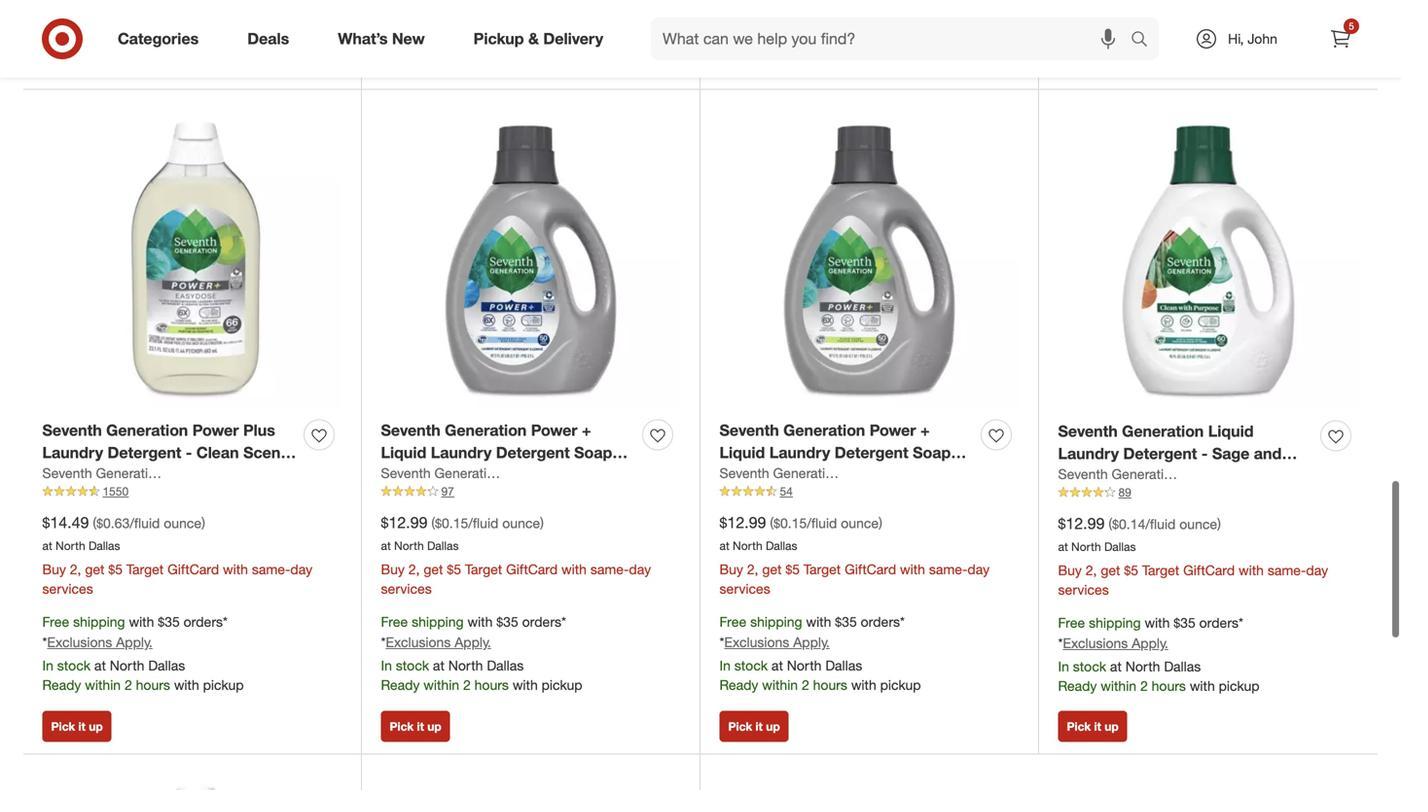 Task type: vqa. For each thing, say whether or not it's contained in the screenshot.
See
no



Task type: locate. For each thing, give the bounding box(es) containing it.
get down the 54
[[762, 561, 782, 578]]

power
[[192, 421, 239, 440], [531, 421, 577, 440], [870, 421, 916, 440]]

ounce inside $12.99 ( $0.14 /fluid ounce ) at north dallas buy 2, get $5 target giftcard with same-day services
[[1179, 516, 1217, 533]]

giftcard down 89 link
[[1183, 562, 1235, 579]]

$0.15 down 97
[[435, 515, 468, 532]]

day inside $12.99 ( $0.14 /fluid ounce ) at north dallas buy 2, get $5 target giftcard with same-day services
[[1306, 562, 1328, 579]]

power inside seventh generation power plus laundry detergent - clean scent - 23.1oz
[[192, 421, 239, 440]]

get inside $14.49 ( $0.63 /fluid ounce ) at north dallas buy 2, get $5 target giftcard with same-day services
[[85, 561, 105, 578]]

ready within 2 hours with pickup
[[719, 12, 921, 29], [1058, 13, 1260, 30]]

5 link
[[1319, 18, 1362, 60]]

plus
[[243, 421, 275, 440]]

detergent up 1550
[[108, 444, 181, 463]]

2 horizontal spatial $12.99
[[1058, 515, 1105, 534]]

/fluid down 54 "link"
[[807, 515, 837, 532]]

generation for seventh generation power + liquid laundry detergent soap unscented - 50 loads/87.5 fl oz link
[[445, 421, 527, 440]]

target down $0.14
[[1142, 562, 1179, 579]]

loads/87.5 inside seventh generation power + liquid laundry detergent soap unscented - 50 loads/87.5 fl oz
[[498, 466, 579, 485]]

1 horizontal spatial fl
[[931, 466, 940, 485]]

$5 down 97
[[447, 561, 461, 578]]

0 horizontal spatial soap
[[574, 444, 612, 463]]

seventh generation power plus laundry detergent - clean scent - 23.1oz image
[[42, 109, 342, 409], [42, 109, 342, 409]]

seventh generation liquid laundry detergent - sage and cedar - 90 fl oz link
[[1058, 421, 1313, 486]]

same- inside $12.99 ( $0.14 /fluid ounce ) at north dallas buy 2, get $5 target giftcard with same-day services
[[1268, 562, 1306, 579]]

0 horizontal spatial fl
[[583, 466, 592, 485]]

1 horizontal spatial loads/87.5
[[846, 466, 927, 485]]

giftcard for 90
[[1183, 562, 1235, 579]]

exclusions apply. button for 90
[[1063, 634, 1168, 654]]

5
[[1349, 20, 1354, 32]]

seventh inside seventh generation power plus laundry detergent - clean scent - 23.1oz
[[42, 421, 102, 440]]

$35 for -
[[835, 614, 857, 631]]

) down 97 link
[[540, 515, 544, 532]]

target
[[126, 561, 164, 578], [465, 561, 502, 578], [804, 561, 841, 578], [1142, 562, 1179, 579]]

laundry up cedar
[[1058, 445, 1119, 463]]

scent
[[243, 444, 286, 463], [766, 466, 809, 485]]

in for seventh generation power plus laundry detergent - clean scent - 23.1oz
[[42, 658, 53, 675]]

$5 down '$0.63'
[[108, 561, 123, 578]]

same- for seventh generation power + liquid laundry detergent soap clean scent - 50 loads/87.5 fl oz
[[929, 561, 967, 578]]

seventh generation power + liquid laundry detergent soap clean scent - 50 loads/87.5 fl oz
[[719, 421, 962, 485]]

) down 1550 link
[[201, 515, 205, 532]]

get down '$0.63'
[[85, 561, 105, 578]]

+
[[582, 421, 591, 440], [920, 421, 930, 440]]

seventh generation power + liquid laundry detergent soap clean scent - 50 loads/87.5 fl oz image
[[719, 109, 1019, 409], [719, 109, 1019, 409]]

( inside $14.49 ( $0.63 /fluid ounce ) at north dallas buy 2, get $5 target giftcard with same-day services
[[93, 515, 96, 532]]

ounce inside $14.49 ( $0.63 /fluid ounce ) at north dallas buy 2, get $5 target giftcard with same-day services
[[164, 515, 201, 532]]

/fluid for -
[[807, 515, 837, 532]]

54 link
[[719, 484, 1019, 501]]

hours
[[136, 12, 170, 29], [813, 12, 847, 29], [1152, 13, 1186, 30], [136, 677, 170, 694], [474, 677, 509, 694], [813, 677, 847, 694], [1152, 678, 1186, 695]]

seventh generation link for 50
[[381, 464, 502, 484]]

liquid inside seventh generation power + liquid laundry detergent soap unscented - 50 loads/87.5 fl oz
[[381, 444, 426, 463]]

2, inside $14.49 ( $0.63 /fluid ounce ) at north dallas buy 2, get $5 target giftcard with same-day services
[[70, 561, 81, 578]]

get down $0.14
[[1101, 562, 1120, 579]]

( for -
[[770, 515, 774, 532]]

$0.15
[[435, 515, 468, 532], [774, 515, 807, 532]]

seventh generation power plus laundry detergent - clean scent - 23.1oz
[[42, 421, 286, 485]]

/fluid inside $12.99 ( $0.14 /fluid ounce ) at north dallas buy 2, get $5 target giftcard with same-day services
[[1145, 516, 1176, 533]]

1 horizontal spatial $12.99
[[719, 514, 766, 533]]

0 horizontal spatial $0.15
[[435, 515, 468, 532]]

same- for seventh generation liquid laundry detergent - sage and cedar - 90 fl oz
[[1268, 562, 1306, 579]]

giftcard for -
[[845, 561, 896, 578]]

)
[[201, 515, 205, 532], [540, 515, 544, 532], [879, 515, 882, 532], [1217, 516, 1221, 533]]

get for 90
[[1101, 562, 1120, 579]]

target inside $14.49 ( $0.63 /fluid ounce ) at north dallas buy 2, get $5 target giftcard with same-day services
[[126, 561, 164, 578]]

seventh generation link for -
[[719, 464, 841, 484]]

giftcard down 1550 link
[[167, 561, 219, 578]]

1 power from the left
[[192, 421, 239, 440]]

0 vertical spatial clean
[[196, 444, 239, 463]]

apply. for 90
[[1132, 635, 1168, 652]]

seventh generation link up 1550
[[42, 464, 163, 484]]

1 $12.99 ( $0.15 /fluid ounce ) at north dallas buy 2, get $5 target giftcard with same-day services from the left
[[381, 514, 651, 598]]

liquid for seventh generation power + liquid laundry detergent soap clean scent - 50 loads/87.5 fl oz
[[719, 444, 765, 463]]

liquid inside seventh generation power + liquid laundry detergent soap clean scent - 50 loads/87.5 fl oz
[[719, 444, 765, 463]]

power for seventh generation power + liquid laundry detergent soap unscented - 50 loads/87.5 fl oz
[[531, 421, 577, 440]]

89 link
[[1058, 485, 1359, 502]]

soap inside seventh generation power + liquid laundry detergent soap clean scent - 50 loads/87.5 fl oz
[[913, 444, 951, 463]]

97 link
[[381, 484, 681, 501]]

buy inside $12.99 ( $0.14 /fluid ounce ) at north dallas buy 2, get $5 target giftcard with same-day services
[[1058, 562, 1082, 579]]

seventh generation
[[42, 465, 163, 482], [381, 465, 502, 482], [719, 465, 841, 482], [1058, 466, 1179, 483]]

apply.
[[116, 634, 153, 651], [455, 634, 491, 651], [793, 634, 830, 651], [1132, 635, 1168, 652]]

1 horizontal spatial $0.15
[[774, 515, 807, 532]]

1 horizontal spatial power
[[531, 421, 577, 440]]

1 soap from the left
[[574, 444, 612, 463]]

get
[[85, 561, 105, 578], [424, 561, 443, 578], [762, 561, 782, 578], [1101, 562, 1120, 579]]

services inside $12.99 ( $0.14 /fluid ounce ) at north dallas buy 2, get $5 target giftcard with same-day services
[[1058, 582, 1109, 599]]

- inside seventh generation power + liquid laundry detergent soap clean scent - 50 loads/87.5 fl oz
[[813, 466, 820, 485]]

1 horizontal spatial ready within 2 hours with pickup
[[1058, 13, 1260, 30]]

1 50 from the left
[[476, 466, 493, 485]]

0 horizontal spatial scent
[[243, 444, 286, 463]]

in
[[42, 658, 53, 675], [381, 658, 392, 675], [719, 658, 731, 675], [1058, 659, 1069, 676]]

$35 for 23.1oz
[[158, 614, 180, 631]]

same- inside $14.49 ( $0.63 /fluid ounce ) at north dallas buy 2, get $5 target giftcard with same-day services
[[252, 561, 290, 578]]

seventh generation up the 54
[[719, 465, 841, 482]]

0 horizontal spatial loads/87.5
[[498, 466, 579, 485]]

$14.49 ( $0.63 /fluid ounce ) at north dallas buy 2, get $5 target giftcard with same-day services
[[42, 514, 312, 598]]

/fluid down 89 link
[[1145, 516, 1176, 533]]

target down '$0.63'
[[126, 561, 164, 578]]

shipping for 50
[[412, 614, 464, 631]]

seventh generation power plus laundry detergent - clean scent - 23.1oz link
[[42, 420, 296, 485]]

free
[[42, 614, 69, 631], [381, 614, 408, 631], [719, 614, 746, 631], [1058, 615, 1085, 632]]

laundry up the 54
[[769, 444, 830, 463]]

+ for seventh generation power + liquid laundry detergent soap unscented - 50 loads/87.5 fl oz
[[582, 421, 591, 440]]

1 horizontal spatial oz
[[945, 466, 962, 485]]

90
[[1118, 467, 1135, 486]]

same-
[[252, 561, 290, 578], [590, 561, 629, 578], [929, 561, 967, 578], [1268, 562, 1306, 579]]

- right 97
[[465, 466, 472, 485]]

$5 inside $12.99 ( $0.14 /fluid ounce ) at north dallas buy 2, get $5 target giftcard with same-day services
[[1124, 562, 1138, 579]]

buy inside $14.49 ( $0.63 /fluid ounce ) at north dallas buy 2, get $5 target giftcard with same-day services
[[42, 561, 66, 578]]

day for seventh generation liquid laundry detergent - sage and cedar - 90 fl oz
[[1306, 562, 1328, 579]]

buy for seventh generation power + liquid laundry detergent soap clean scent - 50 loads/87.5 fl oz
[[719, 561, 743, 578]]

day inside $14.49 ( $0.63 /fluid ounce ) at north dallas buy 2, get $5 target giftcard with same-day services
[[290, 561, 312, 578]]

day for seventh generation power + liquid laundry detergent soap clean scent - 50 loads/87.5 fl oz
[[967, 561, 990, 578]]

hi,
[[1228, 30, 1244, 47]]

detergent up 97 link
[[496, 444, 570, 463]]

exclusions apply. button
[[47, 633, 153, 653], [386, 633, 491, 653], [724, 633, 830, 653], [1063, 634, 1168, 654]]

clean left the 54
[[719, 466, 762, 485]]

seventh for seventh generation power + liquid laundry detergent soap clean scent - 50 loads/87.5 fl oz link
[[719, 421, 779, 440]]

stock
[[57, 658, 91, 675], [396, 658, 429, 675], [734, 658, 768, 675], [1073, 659, 1106, 676]]

ounce down 89 link
[[1179, 516, 1217, 533]]

clean up 1550 link
[[196, 444, 239, 463]]

soap up 54 "link"
[[913, 444, 951, 463]]

seventh generation for 90
[[1058, 466, 1179, 483]]

exclusions
[[47, 634, 112, 651], [386, 634, 451, 651], [724, 634, 789, 651], [1063, 635, 1128, 652]]

ounce down 1550 link
[[164, 515, 201, 532]]

1 horizontal spatial $12.99 ( $0.15 /fluid ounce ) at north dallas buy 2, get $5 target giftcard with same-day services
[[719, 514, 990, 598]]

detergent up 54 "link"
[[835, 444, 908, 463]]

generation inside seventh generation power + liquid laundry detergent soap unscented - 50 loads/87.5 fl oz
[[445, 421, 527, 440]]

generation for seventh generation link corresponding to 23.1oz
[[96, 465, 163, 482]]

* for seventh generation power plus laundry detergent - clean scent - 23.1oz
[[42, 634, 47, 651]]

with inside $12.99 ( $0.14 /fluid ounce ) at north dallas buy 2, get $5 target giftcard with same-day services
[[1239, 562, 1264, 579]]

generation inside seventh generation power plus laundry detergent - clean scent - 23.1oz
[[106, 421, 188, 440]]

/fluid
[[130, 515, 160, 532], [468, 515, 498, 532], [807, 515, 837, 532], [1145, 516, 1176, 533]]

seventh inside the seventh generation liquid laundry detergent - sage and cedar - 90 fl oz
[[1058, 422, 1118, 441]]

at
[[42, 539, 52, 554], [381, 539, 391, 554], [719, 539, 729, 554], [1058, 540, 1068, 555], [94, 658, 106, 675], [433, 658, 444, 675], [771, 658, 783, 675], [1110, 659, 1122, 676]]

1 $0.15 from the left
[[435, 515, 468, 532]]

1 horizontal spatial 50
[[824, 466, 841, 485]]

shipping for 23.1oz
[[73, 614, 125, 631]]

services inside $14.49 ( $0.63 /fluid ounce ) at north dallas buy 2, get $5 target giftcard with same-day services
[[42, 581, 93, 598]]

1 vertical spatial scent
[[766, 466, 809, 485]]

seventh generation up 97
[[381, 465, 502, 482]]

$12.99 for unscented
[[381, 514, 428, 533]]

seventh generation for 23.1oz
[[42, 465, 163, 482]]

power left plus at left
[[192, 421, 239, 440]]

ready within 2 hours
[[42, 12, 170, 29]]

$12.99 ( $0.15 /fluid ounce ) at north dallas buy 2, get $5 target giftcard with same-day services
[[381, 514, 651, 598], [719, 514, 990, 598]]

with
[[851, 12, 876, 29], [1190, 13, 1215, 30], [223, 561, 248, 578], [561, 561, 587, 578], [900, 561, 925, 578], [1239, 562, 1264, 579], [129, 614, 154, 631], [467, 614, 493, 631], [806, 614, 831, 631], [1145, 615, 1170, 632], [174, 677, 199, 694], [513, 677, 538, 694], [851, 677, 876, 694], [1190, 678, 1215, 695]]

orders*
[[184, 614, 228, 631], [522, 614, 566, 631], [861, 614, 905, 631], [1199, 615, 1243, 632]]

and
[[1254, 445, 1282, 463]]

50 inside seventh generation power + liquid laundry detergent soap clean scent - 50 loads/87.5 fl oz
[[824, 466, 841, 485]]

) for seventh generation liquid laundry detergent - sage and cedar - 90 fl oz
[[1217, 516, 1221, 533]]

/fluid for 23.1oz
[[130, 515, 160, 532]]

seventh inside seventh generation power + liquid laundry detergent soap unscented - 50 loads/87.5 fl oz
[[381, 421, 440, 440]]

2 power from the left
[[531, 421, 577, 440]]

seventh generation link up 89
[[1058, 465, 1179, 485]]

50 inside seventh generation power + liquid laundry detergent soap unscented - 50 loads/87.5 fl oz
[[476, 466, 493, 485]]

ounce down 54 "link"
[[841, 515, 879, 532]]

1 horizontal spatial liquid
[[719, 444, 765, 463]]

2 horizontal spatial oz
[[1153, 467, 1171, 486]]

giftcard for 50
[[506, 561, 558, 578]]

2 horizontal spatial liquid
[[1208, 422, 1254, 441]]

ounce down 97 link
[[502, 515, 540, 532]]

with inside $14.49 ( $0.63 /fluid ounce ) at north dallas buy 2, get $5 target giftcard with same-day services
[[223, 561, 248, 578]]

orders* for seventh generation liquid laundry detergent - sage and cedar - 90 fl oz
[[1199, 615, 1243, 632]]

1 loads/87.5 from the left
[[498, 466, 579, 485]]

it
[[78, 55, 86, 69], [756, 55, 763, 69], [1094, 55, 1101, 69], [78, 720, 86, 734], [417, 720, 424, 734], [756, 720, 763, 734], [1094, 720, 1101, 734]]

soap inside seventh generation power + liquid laundry detergent soap unscented - 50 loads/87.5 fl oz
[[574, 444, 612, 463]]

( for 23.1oz
[[93, 515, 96, 532]]

dallas inside $14.49 ( $0.63 /fluid ounce ) at north dallas buy 2, get $5 target giftcard with same-day services
[[89, 539, 120, 554]]

+ inside seventh generation power + liquid laundry detergent soap unscented - 50 loads/87.5 fl oz
[[582, 421, 591, 440]]

detergent inside seventh generation power + liquid laundry detergent soap clean scent - 50 loads/87.5 fl oz
[[835, 444, 908, 463]]

shipping for 90
[[1089, 615, 1141, 632]]

2,
[[70, 561, 81, 578], [408, 561, 420, 578], [747, 561, 758, 578], [1086, 562, 1097, 579]]

giftcard down 97 link
[[506, 561, 558, 578]]

$12.99 inside $12.99 ( $0.14 /fluid ounce ) at north dallas buy 2, get $5 target giftcard with same-day services
[[1058, 515, 1105, 534]]

1 vertical spatial clean
[[719, 466, 762, 485]]

fl inside seventh generation power + liquid laundry detergent soap clean scent - 50 loads/87.5 fl oz
[[931, 466, 940, 485]]

seventh for seventh generation power + liquid laundry detergent soap unscented - 50 loads/87.5 fl oz link
[[381, 421, 440, 440]]

generation for 'seventh generation power plus laundry detergent - clean scent - 23.1oz' link
[[106, 421, 188, 440]]

orders* for seventh generation power plus laundry detergent - clean scent - 23.1oz
[[184, 614, 228, 631]]

/fluid down 97 link
[[468, 515, 498, 532]]

2 50 from the left
[[824, 466, 841, 485]]

50
[[476, 466, 493, 485], [824, 466, 841, 485]]

*
[[42, 634, 47, 651], [381, 634, 386, 651], [719, 634, 724, 651], [1058, 635, 1063, 652]]

north
[[56, 539, 85, 554], [394, 539, 424, 554], [733, 539, 762, 554], [1071, 540, 1101, 555], [110, 658, 144, 675], [448, 658, 483, 675], [787, 658, 822, 675], [1125, 659, 1160, 676]]

0 horizontal spatial $12.99 ( $0.15 /fluid ounce ) at north dallas buy 2, get $5 target giftcard with same-day services
[[381, 514, 651, 598]]

in for seventh generation liquid laundry detergent - sage and cedar - 90 fl oz
[[1058, 659, 1069, 676]]

ounce for -
[[841, 515, 879, 532]]

get inside $12.99 ( $0.14 /fluid ounce ) at north dallas buy 2, get $5 target giftcard with same-day services
[[1101, 562, 1120, 579]]

oz
[[597, 466, 614, 485], [945, 466, 962, 485], [1153, 467, 1171, 486]]

/fluid inside $14.49 ( $0.63 /fluid ounce ) at north dallas buy 2, get $5 target giftcard with same-day services
[[130, 515, 160, 532]]

exclusions apply. button for 50
[[386, 633, 491, 653]]

get for -
[[762, 561, 782, 578]]

ounce
[[164, 515, 201, 532], [502, 515, 540, 532], [841, 515, 879, 532], [1179, 516, 1217, 533]]

2 horizontal spatial power
[[870, 421, 916, 440]]

liquid
[[1208, 422, 1254, 441], [381, 444, 426, 463], [719, 444, 765, 463]]

detergent inside seventh generation power plus laundry detergent - clean scent - 23.1oz
[[108, 444, 181, 463]]

1 horizontal spatial clean
[[719, 466, 762, 485]]

free shipping with $35 orders* * exclusions apply. in stock at  north dallas ready within 2 hours with pickup for 90
[[1058, 615, 1260, 695]]

power inside seventh generation power + liquid laundry detergent soap clean scent - 50 loads/87.5 fl oz
[[870, 421, 916, 440]]

soap for oz
[[574, 444, 612, 463]]

what's new link
[[321, 18, 449, 60]]

generation inside the seventh generation liquid laundry detergent - sage and cedar - 90 fl oz
[[1122, 422, 1204, 441]]

laundry
[[42, 444, 103, 463], [431, 444, 492, 463], [769, 444, 830, 463], [1058, 445, 1119, 463]]

$5 for 23.1oz
[[108, 561, 123, 578]]

pick
[[51, 55, 75, 69], [728, 55, 752, 69], [1067, 55, 1091, 69], [51, 720, 75, 734], [390, 720, 414, 734], [728, 720, 752, 734], [1067, 720, 1091, 734]]

ounce for 90
[[1179, 516, 1217, 533]]

services for seventh generation power + liquid laundry detergent soap clean scent - 50 loads/87.5 fl oz
[[719, 581, 770, 598]]

/fluid down 1550 link
[[130, 515, 160, 532]]

+ for seventh generation power + liquid laundry detergent soap clean scent - 50 loads/87.5 fl oz
[[920, 421, 930, 440]]

seventh generation sensitive protection diapers - (select size and count) image
[[381, 774, 681, 791], [381, 774, 681, 791]]

loads/87.5
[[498, 466, 579, 485], [846, 466, 927, 485]]

stock for seventh generation power + liquid laundry detergent soap clean scent - 50 loads/87.5 fl oz
[[734, 658, 768, 675]]

orders* for seventh generation power + liquid laundry detergent soap clean scent - 50 loads/87.5 fl oz
[[861, 614, 905, 631]]

giftcard inside $14.49 ( $0.63 /fluid ounce ) at north dallas buy 2, get $5 target giftcard with same-day services
[[167, 561, 219, 578]]

unscented
[[381, 466, 461, 485]]

$0.15 down the 54
[[774, 515, 807, 532]]

50 right the 54
[[824, 466, 841, 485]]

$12.99 ( $0.15 /fluid ounce ) at north dallas buy 2, get $5 target giftcard with same-day services for 50
[[719, 514, 990, 598]]

in for seventh generation power + liquid laundry detergent soap unscented - 50 loads/87.5 fl oz
[[381, 658, 392, 675]]

+ inside seventh generation power + liquid laundry detergent soap clean scent - 50 loads/87.5 fl oz
[[920, 421, 930, 440]]

0 horizontal spatial $12.99
[[381, 514, 428, 533]]

liquid inside the seventh generation liquid laundry detergent - sage and cedar - 90 fl oz
[[1208, 422, 1254, 441]]

0 horizontal spatial clean
[[196, 444, 239, 463]]

$5 down $0.14
[[1124, 562, 1138, 579]]

dallas
[[89, 539, 120, 554], [427, 539, 459, 554], [766, 539, 797, 554], [1104, 540, 1136, 555], [148, 658, 185, 675], [487, 658, 524, 675], [825, 658, 862, 675], [1164, 659, 1201, 676]]

laundry up "23.1oz"
[[42, 444, 103, 463]]

( for 90
[[1108, 516, 1112, 533]]

giftcard down 54 "link"
[[845, 561, 896, 578]]

) down 54 "link"
[[879, 515, 882, 532]]

1 horizontal spatial soap
[[913, 444, 951, 463]]

target down 54 "link"
[[804, 561, 841, 578]]

$12.99 ( $0.15 /fluid ounce ) at north dallas buy 2, get $5 target giftcard with same-day services down 54 "link"
[[719, 514, 990, 598]]

free shipping with $35 orders* * exclusions apply. in stock at  north dallas ready within 2 hours with pickup for 50
[[381, 614, 582, 694]]

1 horizontal spatial scent
[[766, 466, 809, 485]]

categories
[[118, 29, 199, 48]]

seventh generation easydose liquid laundry detergent - rose - 23.1 fl oz image
[[42, 774, 342, 791], [42, 774, 342, 791]]

3 power from the left
[[870, 421, 916, 440]]

$35
[[158, 614, 180, 631], [496, 614, 518, 631], [835, 614, 857, 631], [1174, 615, 1195, 632]]

target down 97 link
[[465, 561, 502, 578]]

get down 97
[[424, 561, 443, 578]]

target inside $12.99 ( $0.14 /fluid ounce ) at north dallas buy 2, get $5 target giftcard with same-day services
[[1142, 562, 1179, 579]]

john
[[1248, 30, 1277, 47]]

seventh
[[42, 421, 102, 440], [381, 421, 440, 440], [719, 421, 779, 440], [1058, 422, 1118, 441], [42, 465, 92, 482], [381, 465, 431, 482], [719, 465, 769, 482], [1058, 466, 1108, 483]]

0 horizontal spatial oz
[[597, 466, 614, 485]]

ready
[[42, 12, 81, 29], [719, 12, 758, 29], [1058, 13, 1097, 30], [42, 677, 81, 694], [381, 677, 420, 694], [719, 677, 758, 694], [1058, 678, 1097, 695]]

dallas inside $12.99 ( $0.14 /fluid ounce ) at north dallas buy 2, get $5 target giftcard with same-day services
[[1104, 540, 1136, 555]]

seventh generation power + liquid laundry detergent soap clean scent - 50 loads/87.5 fl oz link
[[719, 420, 973, 485]]

detergent
[[108, 444, 181, 463], [496, 444, 570, 463], [835, 444, 908, 463], [1123, 445, 1197, 463]]

oz inside seventh generation power + liquid laundry detergent soap clean scent - 50 loads/87.5 fl oz
[[945, 466, 962, 485]]

+ up 54 "link"
[[920, 421, 930, 440]]

exclusions for seventh generation liquid laundry detergent - sage and cedar - 90 fl oz
[[1063, 635, 1128, 652]]

buy for seventh generation power plus laundry detergent - clean scent - 23.1oz
[[42, 561, 66, 578]]

power for seventh generation power + liquid laundry detergent soap clean scent - 50 loads/87.5 fl oz
[[870, 421, 916, 440]]

cedar
[[1058, 467, 1103, 486]]

seventh inside seventh generation power + liquid laundry detergent soap clean scent - 50 loads/87.5 fl oz
[[719, 421, 779, 440]]

fl inside the seventh generation liquid laundry detergent - sage and cedar - 90 fl oz
[[1140, 467, 1149, 486]]

seventh generation link
[[42, 464, 163, 484], [381, 464, 502, 484], [719, 464, 841, 484], [1058, 465, 1179, 485]]

- inside seventh generation power + liquid laundry detergent soap unscented - 50 loads/87.5 fl oz
[[465, 466, 472, 485]]

2 $0.15 from the left
[[774, 515, 807, 532]]

pickup for seventh generation power + liquid laundry detergent soap unscented - 50 loads/87.5 fl oz
[[542, 677, 582, 694]]

+ up 97 link
[[582, 421, 591, 440]]

0 horizontal spatial +
[[582, 421, 591, 440]]

detergent inside the seventh generation liquid laundry detergent - sage and cedar - 90 fl oz
[[1123, 445, 1197, 463]]

50 right 97
[[476, 466, 493, 485]]

- right the 54
[[813, 466, 820, 485]]

free for seventh generation power + liquid laundry detergent soap unscented - 50 loads/87.5 fl oz
[[381, 614, 408, 631]]

$12.99 for cedar
[[1058, 515, 1105, 534]]

) down 89 link
[[1217, 516, 1221, 533]]

seventh generation link up 97
[[381, 464, 502, 484]]

laundry inside seventh generation power + liquid laundry detergent soap unscented - 50 loads/87.5 fl oz
[[431, 444, 492, 463]]

soap up 97 link
[[574, 444, 612, 463]]

seventh for "seventh generation liquid laundry detergent - sage and cedar - 90 fl oz" link
[[1058, 422, 1118, 441]]

0 horizontal spatial power
[[192, 421, 239, 440]]

) inside $12.99 ( $0.14 /fluid ounce ) at north dallas buy 2, get $5 target giftcard with same-day services
[[1217, 516, 1221, 533]]

power up 54 "link"
[[870, 421, 916, 440]]

2 + from the left
[[920, 421, 930, 440]]

free shipping with $35 orders* * exclusions apply. in stock at  north dallas ready within 2 hours with pickup for 23.1oz
[[42, 614, 244, 694]]

0 horizontal spatial ready within 2 hours with pickup
[[719, 12, 921, 29]]

0 horizontal spatial 50
[[476, 466, 493, 485]]

2
[[125, 12, 132, 29], [802, 12, 809, 29], [1140, 13, 1148, 30], [125, 677, 132, 694], [463, 677, 471, 694], [802, 677, 809, 694], [1140, 678, 1148, 695]]

clean
[[196, 444, 239, 463], [719, 466, 762, 485]]

2 $12.99 ( $0.15 /fluid ounce ) at north dallas buy 2, get $5 target giftcard with same-day services from the left
[[719, 514, 990, 598]]

2 soap from the left
[[913, 444, 951, 463]]

power up 97 link
[[531, 421, 577, 440]]

2 loads/87.5 from the left
[[846, 466, 927, 485]]

soap
[[574, 444, 612, 463], [913, 444, 951, 463]]

pickup
[[880, 12, 921, 29], [1219, 13, 1260, 30], [203, 677, 244, 694], [542, 677, 582, 694], [880, 677, 921, 694], [1219, 678, 1260, 695]]

( inside $12.99 ( $0.14 /fluid ounce ) at north dallas buy 2, get $5 target giftcard with same-day services
[[1108, 516, 1112, 533]]

detergent up 90
[[1123, 445, 1197, 463]]

seventh generation power + liquid laundry detergent soap unscented - 50 loads/87.5 fl oz image
[[381, 109, 681, 409], [381, 109, 681, 409]]

0 vertical spatial scent
[[243, 444, 286, 463]]

$12.99 ( $0.15 /fluid ounce ) at north dallas buy 2, get $5 target giftcard with same-day services down 97 link
[[381, 514, 651, 598]]

buy
[[42, 561, 66, 578], [381, 561, 405, 578], [719, 561, 743, 578], [1058, 562, 1082, 579]]

1 horizontal spatial +
[[920, 421, 930, 440]]

free shipping with $35 orders* * exclusions apply. in stock at  north dallas ready within 2 hours with pickup
[[42, 614, 244, 694], [381, 614, 582, 694], [719, 614, 921, 694], [1058, 615, 1260, 695]]

$5 down the 54
[[785, 561, 800, 578]]

soap for fl
[[913, 444, 951, 463]]

categories link
[[101, 18, 223, 60]]

$5 inside $14.49 ( $0.63 /fluid ounce ) at north dallas buy 2, get $5 target giftcard with same-day services
[[108, 561, 123, 578]]

generation inside seventh generation power + liquid laundry detergent soap clean scent - 50 loads/87.5 fl oz
[[783, 421, 865, 440]]

pick it up
[[51, 55, 103, 69], [728, 55, 780, 69], [1067, 55, 1119, 69], [51, 720, 103, 734], [390, 720, 441, 734], [728, 720, 780, 734], [1067, 720, 1119, 734]]

2 horizontal spatial fl
[[1140, 467, 1149, 486]]

2, inside $12.99 ( $0.14 /fluid ounce ) at north dallas buy 2, get $5 target giftcard with same-day services
[[1086, 562, 1097, 579]]

$5 for -
[[785, 561, 800, 578]]

shipping
[[73, 614, 125, 631], [412, 614, 464, 631], [750, 614, 802, 631], [1089, 615, 1141, 632]]

seventh generation up 89
[[1058, 466, 1179, 483]]

2, for seventh generation power plus laundry detergent - clean scent - 23.1oz
[[70, 561, 81, 578]]

within
[[85, 12, 121, 29], [762, 12, 798, 29], [1101, 13, 1136, 30], [85, 677, 121, 694], [423, 677, 459, 694], [762, 677, 798, 694], [1101, 678, 1136, 695]]

(
[[93, 515, 96, 532], [431, 515, 435, 532], [770, 515, 774, 532], [1108, 516, 1112, 533]]

target for -
[[804, 561, 841, 578]]

sage
[[1212, 445, 1250, 463]]

pick it up button
[[42, 46, 112, 77], [719, 46, 789, 77], [1058, 46, 1127, 77], [42, 712, 112, 743], [381, 712, 450, 743], [719, 712, 789, 743], [1058, 712, 1127, 743]]

services
[[42, 581, 93, 598], [381, 581, 432, 598], [719, 581, 770, 598], [1058, 582, 1109, 599]]

giftcard
[[167, 561, 219, 578], [506, 561, 558, 578], [845, 561, 896, 578], [1183, 562, 1235, 579]]

generation for "seventh generation liquid laundry detergent - sage and cedar - 90 fl oz" link
[[1122, 422, 1204, 441]]

seventh generation up 1550
[[42, 465, 163, 482]]

laundry up 97
[[431, 444, 492, 463]]

what's
[[338, 29, 388, 48]]

seventh generation link up the 54
[[719, 464, 841, 484]]

scent inside seventh generation power + liquid laundry detergent soap clean scent - 50 loads/87.5 fl oz
[[766, 466, 809, 485]]

power inside seventh generation power + liquid laundry detergent soap unscented - 50 loads/87.5 fl oz
[[531, 421, 577, 440]]

-
[[186, 444, 192, 463], [1201, 445, 1208, 463], [42, 466, 49, 485], [465, 466, 472, 485], [813, 466, 820, 485], [1107, 467, 1114, 486]]

) inside $14.49 ( $0.63 /fluid ounce ) at north dallas buy 2, get $5 target giftcard with same-day services
[[201, 515, 205, 532]]

seventh for seventh generation link related to -
[[719, 465, 769, 482]]

seventh generation liquid laundry detergent - sage and cedar - 90 fl oz image
[[1058, 109, 1359, 410], [1058, 109, 1359, 410]]

0 horizontal spatial liquid
[[381, 444, 426, 463]]

up
[[89, 55, 103, 69], [766, 55, 780, 69], [1104, 55, 1119, 69], [89, 720, 103, 734], [427, 720, 441, 734], [766, 720, 780, 734], [1104, 720, 1119, 734]]

1 + from the left
[[582, 421, 591, 440]]

giftcard inside $12.99 ( $0.14 /fluid ounce ) at north dallas buy 2, get $5 target giftcard with same-day services
[[1183, 562, 1235, 579]]



Task type: describe. For each thing, give the bounding box(es) containing it.
generation for seventh generation link associated with 50
[[434, 465, 502, 482]]

- up 1550 link
[[186, 444, 192, 463]]

pickup for seventh generation liquid laundry detergent - sage and cedar - 90 fl oz
[[1219, 678, 1260, 695]]

pickup for seventh generation power plus laundry detergent - clean scent - 23.1oz
[[203, 677, 244, 694]]

- left sage
[[1201, 445, 1208, 463]]

oz inside the seventh generation liquid laundry detergent - sage and cedar - 90 fl oz
[[1153, 467, 1171, 486]]

buy for seventh generation power + liquid laundry detergent soap unscented - 50 loads/87.5 fl oz
[[381, 561, 405, 578]]

scent inside seventh generation power plus laundry detergent - clean scent - 23.1oz
[[243, 444, 286, 463]]

free shipping with $35 orders* * exclusions apply. in stock at  north dallas ready within 2 hours with pickup for -
[[719, 614, 921, 694]]

( for 50
[[431, 515, 435, 532]]

$0.63
[[96, 515, 130, 532]]

pickup
[[473, 29, 524, 48]]

what's new
[[338, 29, 425, 48]]

get for 23.1oz
[[85, 561, 105, 578]]

$12.99 ( $0.15 /fluid ounce ) at north dallas buy 2, get $5 target giftcard with same-day services for loads/87.5
[[381, 514, 651, 598]]

seventh generation link for 23.1oz
[[42, 464, 163, 484]]

search
[[1122, 31, 1169, 50]]

services for seventh generation power plus laundry detergent - clean scent - 23.1oz
[[42, 581, 93, 598]]

free for seventh generation liquid laundry detergent - sage and cedar - 90 fl oz
[[1058, 615, 1085, 632]]

seventh generation for 50
[[381, 465, 502, 482]]

same- for seventh generation power plus laundry detergent - clean scent - 23.1oz
[[252, 561, 290, 578]]

search button
[[1122, 18, 1169, 64]]

23.1oz
[[53, 466, 101, 485]]

laundry inside seventh generation power + liquid laundry detergent soap clean scent - 50 loads/87.5 fl oz
[[769, 444, 830, 463]]

new
[[392, 29, 425, 48]]

power for seventh generation power plus laundry detergent - clean scent - 23.1oz
[[192, 421, 239, 440]]

oz inside seventh generation power + liquid laundry detergent soap unscented - 50 loads/87.5 fl oz
[[597, 466, 614, 485]]

seventh generation liquid laundry detergent - sage and cedar - 90 fl oz
[[1058, 422, 1282, 486]]

* for seventh generation power + liquid laundry detergent soap unscented - 50 loads/87.5 fl oz
[[381, 634, 386, 651]]

get for 50
[[424, 561, 443, 578]]

free for seventh generation power + liquid laundry detergent soap clean scent - 50 loads/87.5 fl oz
[[719, 614, 746, 631]]

services for seventh generation power + liquid laundry detergent soap unscented - 50 loads/87.5 fl oz
[[381, 581, 432, 598]]

seventh generation power + liquid laundry detergent soap unscented - 50 loads/87.5 fl oz
[[381, 421, 614, 485]]

day for seventh generation power + liquid laundry detergent soap unscented - 50 loads/87.5 fl oz
[[629, 561, 651, 578]]

seventh generation for -
[[719, 465, 841, 482]]

What can we help you find? suggestions appear below search field
[[651, 18, 1135, 60]]

$35 for 90
[[1174, 615, 1195, 632]]

97
[[441, 485, 454, 499]]

seventh generation power + liquid laundry detergent soap unscented - 50 loads/87.5 fl oz link
[[381, 420, 635, 485]]

day for seventh generation power plus laundry detergent - clean scent - 23.1oz
[[290, 561, 312, 578]]

&
[[528, 29, 539, 48]]

* for seventh generation power + liquid laundry detergent soap clean scent - 50 loads/87.5 fl oz
[[719, 634, 724, 651]]

loads/87.5 inside seventh generation power + liquid laundry detergent soap clean scent - 50 loads/87.5 fl oz
[[846, 466, 927, 485]]

pickup & delivery link
[[457, 18, 628, 60]]

$5 for 50
[[447, 561, 461, 578]]

2, for seventh generation power + liquid laundry detergent soap clean scent - 50 loads/87.5 fl oz
[[747, 561, 758, 578]]

generation for seventh generation link related to -
[[773, 465, 841, 482]]

clean inside seventh generation power plus laundry detergent - clean scent - 23.1oz
[[196, 444, 239, 463]]

buy for seventh generation liquid laundry detergent - sage and cedar - 90 fl oz
[[1058, 562, 1082, 579]]

$0.15 for -
[[435, 515, 468, 532]]

89
[[1118, 486, 1131, 500]]

generation for seventh generation power + liquid laundry detergent soap clean scent - 50 loads/87.5 fl oz link
[[783, 421, 865, 440]]

$12.99 ( $0.14 /fluid ounce ) at north dallas buy 2, get $5 target giftcard with same-day services
[[1058, 515, 1328, 599]]

laundry inside the seventh generation liquid laundry detergent - sage and cedar - 90 fl oz
[[1058, 445, 1119, 463]]

exclusions apply. button for 23.1oz
[[47, 633, 153, 653]]

target for 23.1oz
[[126, 561, 164, 578]]

at inside $14.49 ( $0.63 /fluid ounce ) at north dallas buy 2, get $5 target giftcard with same-day services
[[42, 539, 52, 554]]

at inside $12.99 ( $0.14 /fluid ounce ) at north dallas buy 2, get $5 target giftcard with same-day services
[[1058, 540, 1068, 555]]

1550 link
[[42, 484, 342, 501]]

fl inside seventh generation power + liquid laundry detergent soap unscented - 50 loads/87.5 fl oz
[[583, 466, 592, 485]]

apply. for 23.1oz
[[116, 634, 153, 651]]

seventh generation link for 90
[[1058, 465, 1179, 485]]

north inside $14.49 ( $0.63 /fluid ounce ) at north dallas buy 2, get $5 target giftcard with same-day services
[[56, 539, 85, 554]]

laundry inside seventh generation power plus laundry detergent - clean scent - 23.1oz
[[42, 444, 103, 463]]

hi, john
[[1228, 30, 1277, 47]]

) for seventh generation power plus laundry detergent - clean scent - 23.1oz
[[201, 515, 205, 532]]

clean inside seventh generation power + liquid laundry detergent soap clean scent - 50 loads/87.5 fl oz
[[719, 466, 762, 485]]

stock for seventh generation power + liquid laundry detergent soap unscented - 50 loads/87.5 fl oz
[[396, 658, 429, 675]]

seventh for seventh generation link associated with 90
[[1058, 466, 1108, 483]]

54
[[780, 485, 793, 499]]

generation for seventh generation link associated with 90
[[1112, 466, 1179, 483]]

liquid for seventh generation power + liquid laundry detergent soap unscented - 50 loads/87.5 fl oz
[[381, 444, 426, 463]]

stock for seventh generation power plus laundry detergent - clean scent - 23.1oz
[[57, 658, 91, 675]]

- left "23.1oz"
[[42, 466, 49, 485]]

giftcard for 23.1oz
[[167, 561, 219, 578]]

2, for seventh generation power + liquid laundry detergent soap unscented - 50 loads/87.5 fl oz
[[408, 561, 420, 578]]

deals
[[247, 29, 289, 48]]

delivery
[[543, 29, 603, 48]]

detergent inside seventh generation power + liquid laundry detergent soap unscented - 50 loads/87.5 fl oz
[[496, 444, 570, 463]]

$0.15 for scent
[[774, 515, 807, 532]]

- left 90
[[1107, 467, 1114, 486]]

exclusions for seventh generation power + liquid laundry detergent soap clean scent - 50 loads/87.5 fl oz
[[724, 634, 789, 651]]

orders* for seventh generation power + liquid laundry detergent soap unscented - 50 loads/87.5 fl oz
[[522, 614, 566, 631]]

in for seventh generation power + liquid laundry detergent soap clean scent - 50 loads/87.5 fl oz
[[719, 658, 731, 675]]

$12.99 for clean
[[719, 514, 766, 533]]

$14.49
[[42, 514, 89, 533]]

1550
[[103, 485, 129, 499]]

apply. for -
[[793, 634, 830, 651]]

ounce for 23.1oz
[[164, 515, 201, 532]]

exclusions for seventh generation power plus laundry detergent - clean scent - 23.1oz
[[47, 634, 112, 651]]

seventh for 'seventh generation power plus laundry detergent - clean scent - 23.1oz' link
[[42, 421, 102, 440]]

shipping for -
[[750, 614, 802, 631]]

seventh for seventh generation link corresponding to 23.1oz
[[42, 465, 92, 482]]

deals link
[[231, 18, 314, 60]]

$35 for 50
[[496, 614, 518, 631]]

target for 50
[[465, 561, 502, 578]]

target for 90
[[1142, 562, 1179, 579]]

free for seventh generation power plus laundry detergent - clean scent - 23.1oz
[[42, 614, 69, 631]]

stock for seventh generation liquid laundry detergent - sage and cedar - 90 fl oz
[[1073, 659, 1106, 676]]

same- for seventh generation power + liquid laundry detergent soap unscented - 50 loads/87.5 fl oz
[[590, 561, 629, 578]]

exclusions for seventh generation power + liquid laundry detergent soap unscented - 50 loads/87.5 fl oz
[[386, 634, 451, 651]]

pickup for seventh generation power + liquid laundry detergent soap clean scent - 50 loads/87.5 fl oz
[[880, 677, 921, 694]]

apply. for 50
[[455, 634, 491, 651]]

ounce for 50
[[502, 515, 540, 532]]

services for seventh generation liquid laundry detergent - sage and cedar - 90 fl oz
[[1058, 582, 1109, 599]]

$0.14
[[1112, 516, 1145, 533]]

north inside $12.99 ( $0.14 /fluid ounce ) at north dallas buy 2, get $5 target giftcard with same-day services
[[1071, 540, 1101, 555]]

2, for seventh generation liquid laundry detergent - sage and cedar - 90 fl oz
[[1086, 562, 1097, 579]]

* for seventh generation liquid laundry detergent - sage and cedar - 90 fl oz
[[1058, 635, 1063, 652]]

pickup & delivery
[[473, 29, 603, 48]]



